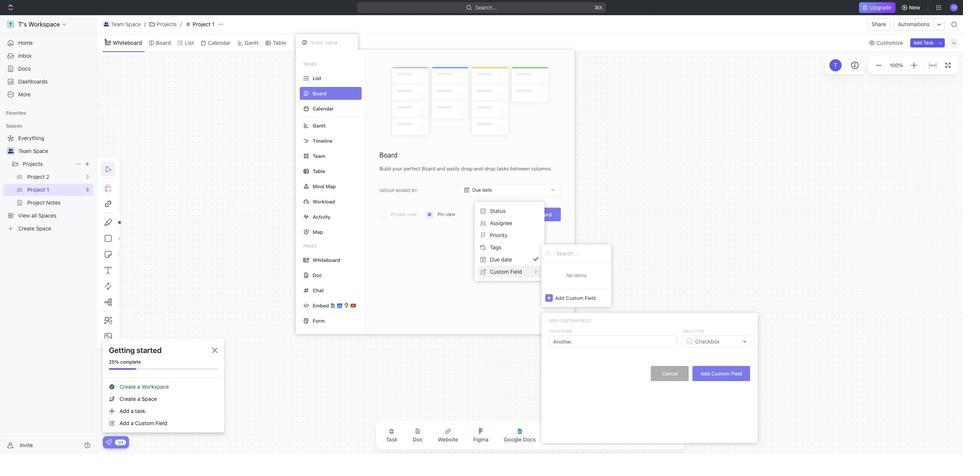 Task type: vqa. For each thing, say whether or not it's contained in the screenshot.
the leftmost Task
yes



Task type: locate. For each thing, give the bounding box(es) containing it.
team space down spaces
[[18, 148, 48, 154]]

create
[[120, 384, 136, 390], [120, 396, 136, 402]]

task inside button
[[386, 436, 398, 443]]

due date inside button
[[490, 256, 512, 263]]

0 horizontal spatial gantt
[[245, 39, 259, 46]]

custom field
[[490, 268, 522, 275]]

1 horizontal spatial task
[[924, 40, 934, 45]]

inbox
[[18, 52, 32, 59]]

table
[[273, 39, 286, 46], [313, 168, 326, 174]]

1 vertical spatial projects link
[[23, 158, 72, 170]]

1 horizontal spatial team space
[[111, 21, 141, 27]]

1 horizontal spatial whiteboard
[[313, 257, 340, 263]]

whiteboard
[[113, 39, 142, 46], [313, 257, 340, 263]]

due
[[473, 187, 481, 193], [490, 256, 500, 263]]

custom up name
[[560, 318, 578, 323]]

0 horizontal spatial calendar
[[208, 39, 231, 46]]

projects
[[157, 21, 177, 27], [23, 161, 43, 167]]

a up 'create a space'
[[137, 384, 140, 390]]

1 vertical spatial due date
[[490, 256, 512, 263]]

google left slides
[[603, 436, 621, 443]]

activity
[[313, 214, 331, 220]]

team down timeline
[[313, 153, 326, 159]]

task
[[924, 40, 934, 45], [386, 436, 398, 443]]

a down the add a task
[[131, 420, 134, 426]]

assignee
[[490, 220, 513, 226]]

Enter name... text field
[[550, 335, 678, 348]]

google left sheets
[[551, 436, 569, 443]]

a for workspace
[[137, 384, 140, 390]]

custom down no items
[[566, 295, 584, 301]]

0 vertical spatial add custom field
[[556, 295, 596, 301]]

user group image
[[104, 22, 109, 26], [8, 149, 13, 153]]

0 horizontal spatial date
[[483, 187, 492, 193]]

due inside dropdown button
[[473, 187, 481, 193]]

3 google from the left
[[603, 436, 621, 443]]

1 vertical spatial date
[[502, 256, 512, 263]]

gantt left table link
[[245, 39, 259, 46]]

1 horizontal spatial gantt
[[313, 122, 326, 129]]

add custom field down the checkbox dropdown button
[[701, 370, 743, 377]]

home link
[[3, 37, 93, 49]]

add custom field button
[[542, 289, 612, 307]]

dashboards
[[18, 78, 48, 85]]

a up task
[[137, 396, 140, 402]]

1 vertical spatial due
[[490, 256, 500, 263]]

google for google docs
[[504, 436, 522, 443]]

1 horizontal spatial team
[[111, 21, 124, 27]]

1
[[212, 21, 215, 27]]

task down automations button
[[924, 40, 934, 45]]

favorites
[[6, 110, 26, 116]]

0 horizontal spatial space
[[33, 148, 48, 154]]

0 horizontal spatial projects
[[23, 161, 43, 167]]

1 / from the left
[[144, 21, 146, 27]]

1 vertical spatial projects
[[23, 161, 43, 167]]

date up status on the right top of the page
[[483, 187, 492, 193]]

doc up the chat
[[313, 272, 322, 278]]

field down 'create a space'
[[156, 420, 167, 426]]

1 horizontal spatial space
[[126, 21, 141, 27]]

google right figma
[[504, 436, 522, 443]]

0 horizontal spatial user group image
[[8, 149, 13, 153]]

favorites button
[[3, 109, 29, 118]]

table right gantt link
[[273, 39, 286, 46]]

1 horizontal spatial doc
[[413, 436, 423, 443]]

calendar
[[208, 39, 231, 46], [313, 105, 334, 111]]

docs
[[18, 65, 31, 72], [523, 436, 536, 443]]

0 vertical spatial gantt
[[245, 39, 259, 46]]

field down items
[[585, 295, 596, 301]]

list down 'view'
[[313, 75, 321, 81]]

google
[[504, 436, 522, 443], [551, 436, 569, 443], [603, 436, 621, 443]]

space inside "tree"
[[33, 148, 48, 154]]

whiteboard up the chat
[[313, 257, 340, 263]]

status
[[490, 208, 506, 214]]

0 horizontal spatial team space
[[18, 148, 48, 154]]

doc right task button
[[413, 436, 423, 443]]

2 horizontal spatial google
[[603, 436, 621, 443]]

1 vertical spatial calendar
[[313, 105, 334, 111]]

field left type
[[683, 329, 694, 333]]

due date
[[473, 187, 492, 193], [490, 256, 512, 263]]

whiteboard left board link
[[113, 39, 142, 46]]

0 vertical spatial user group image
[[104, 22, 109, 26]]

by:
[[412, 188, 419, 193]]

team space up whiteboard link
[[111, 21, 141, 27]]

user group image inside team space link
[[104, 22, 109, 26]]

projects link
[[147, 20, 179, 29], [23, 158, 72, 170]]

field down the checkbox dropdown button
[[732, 370, 743, 377]]

0 horizontal spatial whiteboard
[[113, 39, 142, 46]]

1 horizontal spatial date
[[502, 256, 512, 263]]

0 vertical spatial calendar
[[208, 39, 231, 46]]

due date up status on the right top of the page
[[473, 187, 492, 193]]

add inside dropdown button
[[556, 295, 565, 301]]

youtube button
[[647, 424, 680, 447]]

0 horizontal spatial docs
[[18, 65, 31, 72]]

google docs
[[504, 436, 536, 443]]

2 create from the top
[[120, 396, 136, 402]]

1 create from the top
[[120, 384, 136, 390]]

priority
[[490, 232, 508, 238]]

1 vertical spatial user group image
[[8, 149, 13, 153]]

custom down the checkbox dropdown button
[[712, 370, 730, 377]]

1 vertical spatial task
[[386, 436, 398, 443]]

0 vertical spatial doc
[[313, 272, 322, 278]]

form
[[313, 318, 325, 324]]

1 horizontal spatial team space link
[[101, 20, 143, 29]]

map down the activity
[[313, 229, 323, 235]]

google inside button
[[551, 436, 569, 443]]

1 google from the left
[[504, 436, 522, 443]]

1 vertical spatial add custom field
[[550, 318, 591, 323]]

0 vertical spatial table
[[273, 39, 286, 46]]

create up the add a task
[[120, 396, 136, 402]]

task button
[[380, 424, 404, 447]]

custom down due date button
[[490, 268, 509, 275]]

items
[[575, 272, 587, 278]]

list down project 1 link
[[185, 39, 194, 46]]

google docs button
[[498, 424, 542, 447]]

custom
[[490, 268, 509, 275], [566, 295, 584, 301], [560, 318, 578, 323], [712, 370, 730, 377], [135, 420, 154, 426]]

1 horizontal spatial board
[[380, 151, 398, 159]]

automations
[[899, 21, 930, 27]]

add custom field down no items
[[556, 295, 596, 301]]

0 vertical spatial team space link
[[101, 20, 143, 29]]

create up 'create a space'
[[120, 384, 136, 390]]

0 vertical spatial space
[[126, 21, 141, 27]]

projects inside "tree"
[[23, 161, 43, 167]]

1 horizontal spatial /
[[180, 21, 182, 27]]

home
[[18, 39, 33, 46]]

0 vertical spatial projects
[[157, 21, 177, 27]]

mind
[[313, 183, 325, 189]]

new button
[[899, 2, 926, 14]]

0 horizontal spatial google
[[504, 436, 522, 443]]

project
[[193, 21, 211, 27]]

task left doc button
[[386, 436, 398, 443]]

1 vertical spatial board
[[380, 151, 398, 159]]

tags
[[490, 244, 502, 251]]

task
[[135, 408, 145, 414]]

list inside list "link"
[[185, 39, 194, 46]]

due inside button
[[490, 256, 500, 263]]

assignee button
[[478, 217, 542, 229]]

add inside button
[[914, 40, 923, 45]]

docs inside button
[[523, 436, 536, 443]]

task inside button
[[924, 40, 934, 45]]

0 vertical spatial create
[[120, 384, 136, 390]]

calendar up timeline
[[313, 105, 334, 111]]

1 vertical spatial space
[[33, 148, 48, 154]]

add custom field inside dropdown button
[[556, 295, 596, 301]]

0 horizontal spatial task
[[386, 436, 398, 443]]

t
[[835, 62, 838, 68]]

space
[[126, 21, 141, 27], [33, 148, 48, 154], [142, 396, 157, 402]]

due date inside dropdown button
[[473, 187, 492, 193]]

1 horizontal spatial docs
[[523, 436, 536, 443]]

0 horizontal spatial team
[[18, 148, 31, 154]]

0 horizontal spatial /
[[144, 21, 146, 27]]

team inside "tree"
[[18, 148, 31, 154]]

2 horizontal spatial board
[[538, 212, 552, 218]]

1 vertical spatial team space
[[18, 148, 48, 154]]

1 vertical spatial create
[[120, 396, 136, 402]]

team down spaces
[[18, 148, 31, 154]]

field down due date button
[[511, 268, 522, 275]]

workload
[[313, 198, 335, 205]]

due date up custom field
[[490, 256, 512, 263]]

0 vertical spatial list
[[185, 39, 194, 46]]

docs link
[[3, 63, 93, 75]]

add custom field
[[556, 295, 596, 301], [550, 318, 591, 323], [701, 370, 743, 377]]

whiteboard inside whiteboard link
[[113, 39, 142, 46]]

0 vertical spatial projects link
[[147, 20, 179, 29]]

0 vertical spatial task
[[924, 40, 934, 45]]

name
[[562, 329, 573, 333]]

1 horizontal spatial user group image
[[104, 22, 109, 26]]

map
[[326, 183, 336, 189], [313, 229, 323, 235]]

1 horizontal spatial projects link
[[147, 20, 179, 29]]

doc inside doc button
[[413, 436, 423, 443]]

0 horizontal spatial due
[[473, 187, 481, 193]]

field left name
[[550, 329, 560, 333]]

1 horizontal spatial google
[[551, 436, 569, 443]]

custom inside "dropdown button"
[[490, 268, 509, 275]]

add custom field up name
[[550, 318, 591, 323]]

1 vertical spatial table
[[313, 168, 326, 174]]

field type
[[683, 329, 705, 333]]

create a space
[[120, 396, 157, 402]]

1 horizontal spatial map
[[326, 183, 336, 189]]

1 vertical spatial doc
[[413, 436, 423, 443]]

0 horizontal spatial team space link
[[18, 145, 92, 157]]

map right mind
[[326, 183, 336, 189]]

google sheets
[[551, 436, 588, 443]]

calendar down 1
[[208, 39, 231, 46]]

2 horizontal spatial space
[[142, 396, 157, 402]]

a left task
[[131, 408, 134, 414]]

gantt up timeline
[[313, 122, 326, 129]]

status button
[[478, 205, 542, 217]]

board
[[156, 39, 171, 46], [380, 151, 398, 159], [538, 212, 552, 218]]

0 horizontal spatial projects link
[[23, 158, 72, 170]]

2 vertical spatial add custom field
[[701, 370, 743, 377]]

1 vertical spatial list
[[313, 75, 321, 81]]

list
[[185, 39, 194, 46], [313, 75, 321, 81]]

1 vertical spatial map
[[313, 229, 323, 235]]

team space
[[111, 21, 141, 27], [18, 148, 48, 154]]

1 horizontal spatial table
[[313, 168, 326, 174]]

project 1
[[193, 21, 215, 27]]

tree containing team space
[[3, 132, 93, 235]]

2 vertical spatial board
[[538, 212, 552, 218]]

0 vertical spatial date
[[483, 187, 492, 193]]

upgrade
[[871, 4, 892, 11]]

google slides
[[603, 436, 638, 443]]

due for due date dropdown button
[[473, 187, 481, 193]]

date up custom field
[[502, 256, 512, 263]]

0 vertical spatial docs
[[18, 65, 31, 72]]

0 vertical spatial due
[[473, 187, 481, 193]]

1 horizontal spatial due
[[490, 256, 500, 263]]

doc button
[[407, 424, 429, 447]]

0 vertical spatial whiteboard
[[113, 39, 142, 46]]

field
[[511, 268, 522, 275], [585, 295, 596, 301], [580, 318, 591, 323], [550, 329, 560, 333], [683, 329, 694, 333], [732, 370, 743, 377], [156, 420, 167, 426]]

1 vertical spatial docs
[[523, 436, 536, 443]]

close image
[[212, 348, 218, 353]]

gantt link
[[243, 37, 259, 48]]

inbox link
[[3, 50, 93, 62]]

team up whiteboard link
[[111, 21, 124, 27]]

0 horizontal spatial list
[[185, 39, 194, 46]]

create a workspace
[[120, 384, 169, 390]]

date inside due date button
[[502, 256, 512, 263]]

due for due date button
[[490, 256, 500, 263]]

date inside due date dropdown button
[[483, 187, 492, 193]]

0 vertical spatial board
[[156, 39, 171, 46]]

0 horizontal spatial doc
[[313, 272, 322, 278]]

0 horizontal spatial map
[[313, 229, 323, 235]]

1 vertical spatial whiteboard
[[313, 257, 340, 263]]

1 horizontal spatial projects
[[157, 21, 177, 27]]

0 vertical spatial due date
[[473, 187, 492, 193]]

calendar link
[[207, 37, 231, 48]]

Enter name... field
[[311, 39, 352, 46]]

tree
[[3, 132, 93, 235]]

2 google from the left
[[551, 436, 569, 443]]

checkbox
[[696, 338, 720, 345]]

table up mind
[[313, 168, 326, 174]]



Task type: describe. For each thing, give the bounding box(es) containing it.
add custom field inside button
[[701, 370, 743, 377]]

getting
[[109, 346, 135, 355]]

a for space
[[137, 396, 140, 402]]

type
[[695, 329, 705, 333]]

Search... text field
[[557, 248, 608, 259]]

google for google slides
[[603, 436, 621, 443]]

cancel button
[[651, 366, 689, 381]]

timeline
[[313, 138, 333, 144]]

spaces
[[6, 123, 22, 129]]

custom inside button
[[712, 370, 730, 377]]

mind map
[[313, 183, 336, 189]]

board link
[[155, 37, 171, 48]]

100%
[[891, 62, 904, 68]]

google sheets button
[[545, 424, 594, 447]]

chat
[[313, 287, 324, 293]]

automations button
[[895, 19, 934, 30]]

add inside button
[[701, 370, 711, 377]]

new
[[910, 4, 921, 11]]

customize button
[[867, 37, 906, 48]]

field inside "dropdown button"
[[511, 268, 522, 275]]

field down add custom field dropdown button
[[580, 318, 591, 323]]

slides
[[623, 436, 638, 443]]

add custom field button
[[693, 366, 751, 381]]

no items
[[567, 272, 587, 278]]

create for create a workspace
[[120, 384, 136, 390]]

0 vertical spatial team space
[[111, 21, 141, 27]]

0 horizontal spatial board
[[156, 39, 171, 46]]

create for create a space
[[120, 396, 136, 402]]

1/4
[[118, 440, 123, 445]]

due date button
[[459, 184, 561, 196]]

custom inside dropdown button
[[566, 295, 584, 301]]

1 horizontal spatial list
[[313, 75, 321, 81]]

onboarding checklist button element
[[106, 439, 112, 445]]

2 horizontal spatial team
[[313, 153, 326, 159]]

add a task
[[120, 408, 145, 414]]

figma
[[474, 436, 489, 443]]

add task button
[[911, 38, 937, 47]]

2 vertical spatial space
[[142, 396, 157, 402]]

field inside dropdown button
[[585, 295, 596, 301]]

started
[[137, 346, 162, 355]]

docs inside sidebar navigation
[[18, 65, 31, 72]]

website
[[438, 436, 459, 443]]

add board
[[528, 212, 552, 218]]

view
[[306, 39, 318, 46]]

date for due date button
[[502, 256, 512, 263]]

upgrade link
[[860, 2, 896, 13]]

custom field button
[[478, 266, 542, 278]]

a for task
[[131, 408, 134, 414]]

0 vertical spatial map
[[326, 183, 336, 189]]

getting started
[[109, 346, 162, 355]]

due date button
[[478, 254, 542, 266]]

embed
[[313, 302, 329, 309]]

list link
[[184, 37, 194, 48]]

board
[[396, 188, 411, 193]]

1 horizontal spatial calendar
[[313, 105, 334, 111]]

complete
[[120, 359, 141, 365]]

view button
[[296, 37, 321, 48]]

google slides button
[[597, 424, 644, 447]]

tags button
[[478, 242, 542, 254]]

1 vertical spatial gantt
[[313, 122, 326, 129]]

tree inside sidebar navigation
[[3, 132, 93, 235]]

youtube
[[653, 436, 674, 443]]

group board by:
[[380, 188, 419, 193]]

due date for due date dropdown button
[[473, 187, 492, 193]]

25%
[[109, 359, 119, 365]]

no
[[567, 272, 573, 278]]

1 vertical spatial team space link
[[18, 145, 92, 157]]

sheets
[[571, 436, 588, 443]]

cancel
[[662, 370, 679, 377]]

onboarding checklist button image
[[106, 439, 112, 445]]

invite
[[20, 442, 33, 448]]

100% button
[[889, 61, 905, 70]]

checkbox button
[[684, 335, 750, 348]]

a for custom
[[131, 420, 134, 426]]

search...
[[476, 4, 497, 11]]

team space inside "tree"
[[18, 148, 48, 154]]

2 / from the left
[[180, 21, 182, 27]]

customize
[[877, 39, 904, 46]]

user group image inside "tree"
[[8, 149, 13, 153]]

group
[[380, 188, 395, 193]]

workspace
[[142, 384, 169, 390]]

website button
[[432, 424, 465, 447]]

date for due date dropdown button
[[483, 187, 492, 193]]

figma button
[[468, 424, 495, 447]]

25% complete
[[109, 359, 141, 365]]

google for google sheets
[[551, 436, 569, 443]]

due date for due date button
[[490, 256, 512, 263]]

add task
[[914, 40, 934, 45]]

share button
[[868, 18, 891, 30]]

⌘k
[[595, 4, 603, 11]]

custom down task
[[135, 420, 154, 426]]

field inside button
[[732, 370, 743, 377]]

sidebar navigation
[[0, 15, 97, 454]]

projects link inside "tree"
[[23, 158, 72, 170]]

project 1 link
[[183, 20, 216, 29]]

field name
[[550, 329, 573, 333]]

add a custom field
[[120, 420, 167, 426]]

dashboards link
[[3, 76, 93, 88]]

view button
[[296, 34, 321, 52]]

0 horizontal spatial table
[[273, 39, 286, 46]]

table link
[[271, 37, 286, 48]]

whiteboard link
[[111, 37, 142, 48]]



